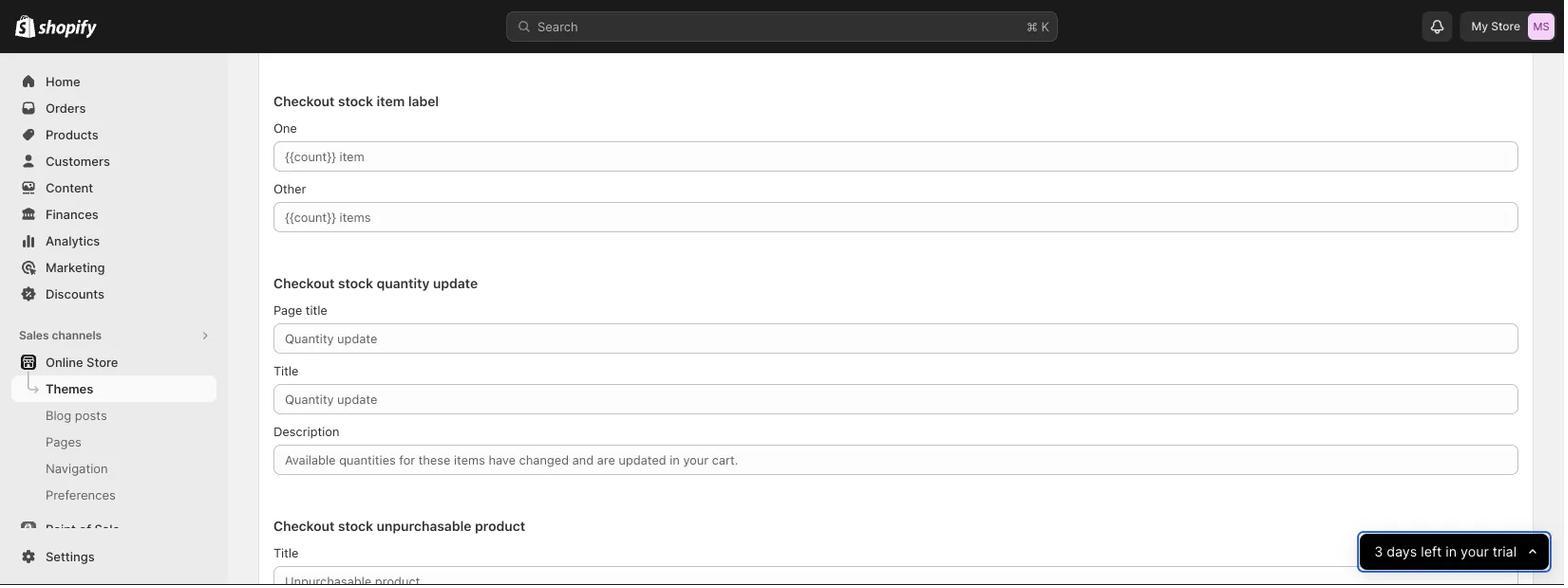 Task type: locate. For each thing, give the bounding box(es) containing it.
store right my
[[1491, 19, 1521, 33]]

home link
[[11, 68, 217, 95]]

navigation
[[46, 462, 108, 476]]

point
[[46, 522, 76, 537]]

your
[[1460, 545, 1489, 561]]

orders
[[46, 101, 86, 115]]

0 horizontal spatial store
[[86, 355, 118, 370]]

point of sale link
[[11, 517, 217, 543]]

marketing link
[[11, 255, 217, 281]]

my store
[[1472, 19, 1521, 33]]

0 vertical spatial store
[[1491, 19, 1521, 33]]

customers link
[[11, 148, 217, 175]]

products
[[46, 127, 99, 142]]

settings link
[[11, 544, 217, 571]]

store
[[1491, 19, 1521, 33], [86, 355, 118, 370]]

1 vertical spatial store
[[86, 355, 118, 370]]

of
[[79, 522, 91, 537]]

content link
[[11, 175, 217, 201]]

store for online store
[[86, 355, 118, 370]]

store down sales channels button in the left of the page
[[86, 355, 118, 370]]

my
[[1472, 19, 1488, 33]]

sales channels
[[19, 329, 102, 343]]

posts
[[75, 408, 107, 423]]

sale
[[94, 522, 120, 537]]

1 horizontal spatial store
[[1491, 19, 1521, 33]]

in
[[1446, 545, 1457, 561]]

analytics
[[46, 234, 100, 248]]

themes link
[[11, 376, 217, 403]]

themes
[[46, 382, 93, 397]]

0 horizontal spatial shopify image
[[15, 15, 35, 38]]

preferences link
[[11, 482, 217, 509]]

shopify image
[[15, 15, 35, 38], [38, 19, 97, 38]]

trial
[[1492, 545, 1517, 561]]

orders link
[[11, 95, 217, 122]]

store for my store
[[1491, 19, 1521, 33]]

pages link
[[11, 429, 217, 456]]

sales channels button
[[11, 323, 217, 349]]

days
[[1387, 545, 1417, 561]]

home
[[46, 74, 80, 89]]



Task type: describe. For each thing, give the bounding box(es) containing it.
channels
[[52, 329, 102, 343]]

blog posts
[[46, 408, 107, 423]]

navigation link
[[11, 456, 217, 482]]

products link
[[11, 122, 217, 148]]

preferences
[[46, 488, 116, 503]]

apps
[[19, 565, 48, 578]]

left
[[1421, 545, 1442, 561]]

point of sale button
[[0, 517, 228, 543]]

online store link
[[11, 349, 217, 376]]

finances
[[46, 207, 99, 222]]

analytics link
[[11, 228, 217, 255]]

content
[[46, 180, 93, 195]]

discounts
[[46, 287, 104, 302]]

3
[[1374, 545, 1383, 561]]

blog
[[46, 408, 71, 423]]

search
[[538, 19, 578, 34]]

settings
[[46, 550, 95, 565]]

1 horizontal spatial shopify image
[[38, 19, 97, 38]]

customers
[[46, 154, 110, 169]]

point of sale
[[46, 522, 120, 537]]

⌘
[[1027, 19, 1038, 34]]

online store
[[46, 355, 118, 370]]

my store image
[[1528, 13, 1555, 40]]

3 days left in your trial
[[1374, 545, 1517, 561]]

k
[[1041, 19, 1049, 34]]

sales
[[19, 329, 49, 343]]

marketing
[[46, 260, 105, 275]]

3 days left in your trial button
[[1360, 535, 1549, 571]]

finances link
[[11, 201, 217, 228]]

discounts link
[[11, 281, 217, 308]]

⌘ k
[[1027, 19, 1049, 34]]

apps button
[[11, 558, 217, 585]]

pages
[[46, 435, 82, 450]]

online
[[46, 355, 83, 370]]

blog posts link
[[11, 403, 217, 429]]



Task type: vqa. For each thing, say whether or not it's contained in the screenshot.
search collections text field
no



